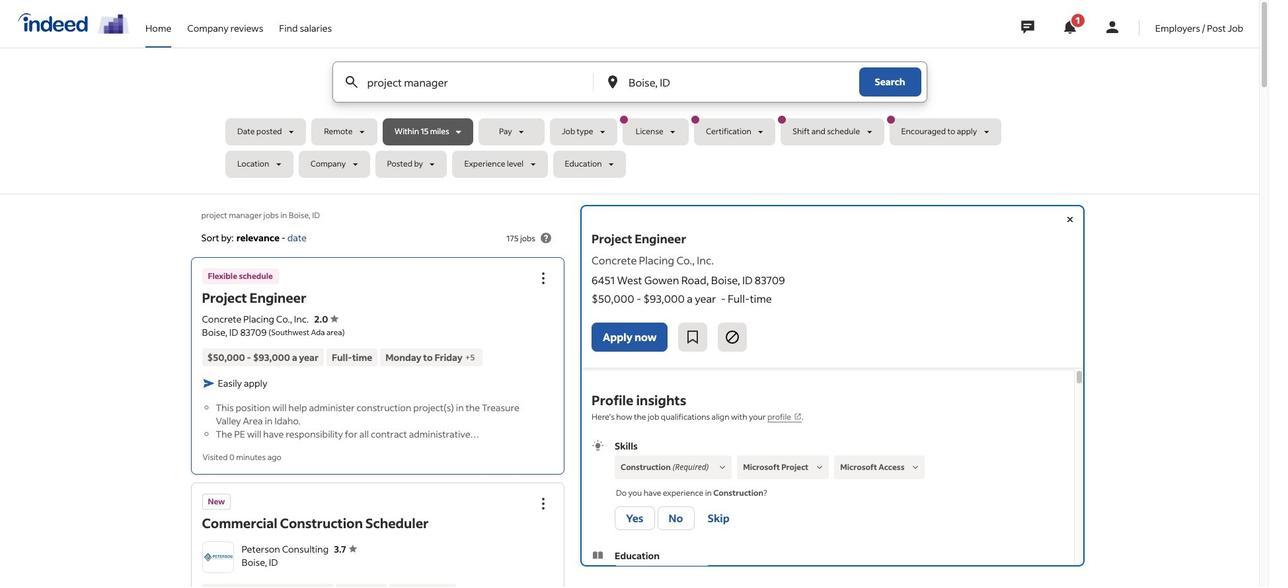Task type: locate. For each thing, give the bounding box(es) containing it.
close job details image
[[1062, 212, 1078, 227]]

education group
[[592, 549, 1064, 587]]

None search field
[[225, 62, 1034, 183]]

0 horizontal spatial missing qualification image
[[717, 462, 729, 474]]

messages unread count 0 image
[[1020, 14, 1037, 40]]

at indeed, we're committed to increasing representation of women at all levels of indeed's global workforce to at least 50% by 2030 image
[[98, 14, 130, 34]]

job actions for commercial construction scheduler is collapsed image
[[536, 496, 552, 512]]

job actions for project engineer is collapsed image
[[536, 271, 552, 287]]

2.0 out of five stars rating image
[[314, 313, 339, 326]]

skills group
[[592, 439, 1064, 533]]

help icon image
[[538, 230, 554, 246]]

missing qualification image
[[717, 462, 729, 474], [910, 462, 922, 474]]

1 horizontal spatial missing qualification image
[[910, 462, 922, 474]]



Task type: vqa. For each thing, say whether or not it's contained in the screenshot.
the Skills group
yes



Task type: describe. For each thing, give the bounding box(es) containing it.
missing qualification image
[[814, 462, 826, 474]]

Edit location text field
[[626, 62, 833, 102]]

3.7 out of five stars rating image
[[334, 543, 357, 556]]

company logo image
[[203, 543, 233, 573]]

2 missing qualification image from the left
[[910, 462, 922, 474]]

1 missing qualification image from the left
[[717, 462, 729, 474]]

save this job image
[[685, 329, 701, 345]]

profile (opens in a new window) image
[[794, 413, 802, 421]]

account image
[[1105, 19, 1121, 35]]

search: Job title, keywords, or company text field
[[365, 62, 571, 102]]

not interested image
[[725, 329, 741, 345]]



